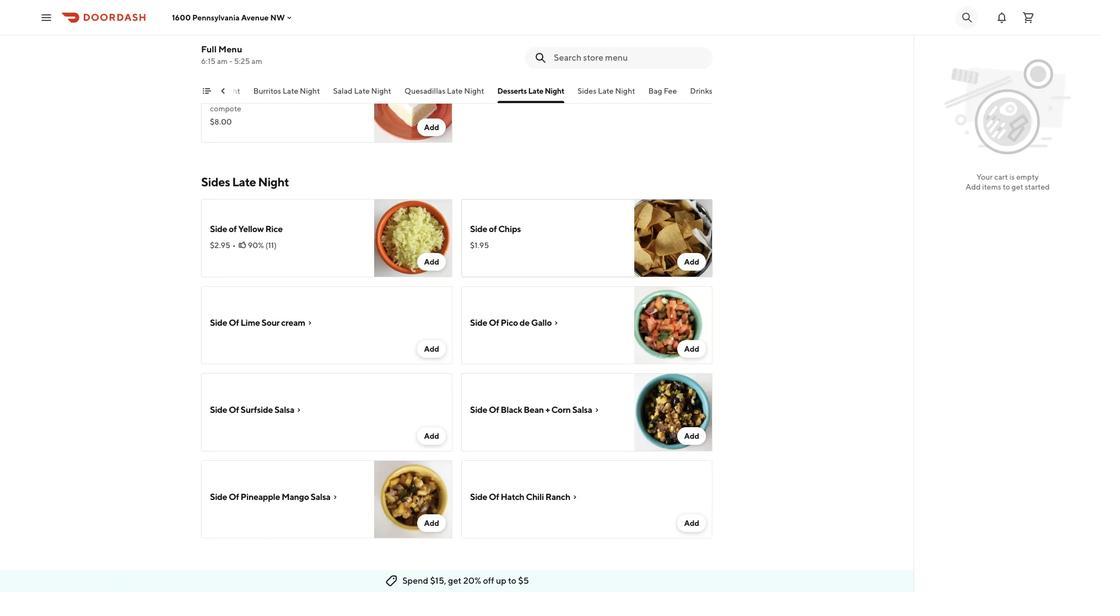 Task type: vqa. For each thing, say whether or not it's contained in the screenshot.
the Served to the left
no



Task type: describe. For each thing, give the bounding box(es) containing it.
of for pico
[[489, 318, 500, 328]]

add button for side of chips
[[678, 253, 706, 271]]

tres
[[210, 78, 226, 89]]

late inside "button"
[[598, 87, 614, 95]]

chips
[[499, 224, 521, 234]]

notification bell image
[[996, 11, 1009, 24]]

1600 pennsylvania avenue nw button
[[172, 13, 294, 22]]

side for side of black bean + corn salsa
[[470, 405, 488, 415]]

side of yellow rice image
[[374, 199, 453, 277]]

side of pineapple mango salsa image
[[374, 461, 453, 539]]

5:25
[[234, 57, 250, 66]]

0 horizontal spatial sides late night
[[201, 175, 289, 189]]

drinks button
[[691, 85, 713, 103]]

corn
[[552, 405, 571, 415]]

side for side of  lime sour cream
[[210, 318, 227, 328]]

1 horizontal spatial salsa
[[311, 492, 331, 502]]

Item Search search field
[[554, 52, 704, 64]]

full
[[201, 44, 217, 55]]

add button for side of yellow rice
[[418, 253, 446, 271]]

add button for side of pineapple mango salsa
[[418, 515, 446, 532]]

your cart is empty add items to get started
[[966, 173, 1050, 191]]

strawberry
[[327, 93, 364, 102]]

burritos late night
[[254, 87, 320, 95]]

pennsylvania
[[192, 13, 240, 22]]

add button for side of pico de gallo
[[678, 340, 706, 358]]

1600 pennsylvania avenue nw
[[172, 13, 285, 22]]

0 horizontal spatial fee
[[225, 571, 245, 585]]

burritos
[[254, 87, 281, 95]]

side of surfside salsa
[[210, 405, 295, 415]]

of for surfside
[[229, 405, 239, 415]]

menu
[[219, 44, 242, 55]]

of for pineapple
[[229, 492, 239, 502]]

1 am from the left
[[217, 57, 228, 66]]

-
[[229, 57, 233, 66]]

tacos
[[182, 87, 202, 95]]

90%
[[248, 241, 264, 250]]

to for items
[[1004, 183, 1011, 191]]

tres leches image
[[374, 65, 453, 143]]

+
[[546, 405, 550, 415]]

1 horizontal spatial bag fee
[[649, 87, 677, 95]]

side for side of surfside salsa
[[210, 405, 227, 415]]

1 horizontal spatial desserts late night
[[498, 87, 565, 95]]

cake
[[265, 93, 282, 102]]

0 horizontal spatial get
[[448, 576, 462, 586]]

your
[[977, 173, 993, 181]]

0 horizontal spatial salsa
[[275, 405, 295, 415]]

add button for tres leches
[[418, 119, 446, 136]]

pineapple
[[241, 492, 280, 502]]

quesadillas late night button
[[405, 85, 485, 103]]

off
[[483, 576, 495, 586]]

bag fee button
[[649, 85, 677, 103]]

burritos late night button
[[254, 85, 320, 103]]

open menu image
[[40, 11, 53, 24]]

drinks
[[691, 87, 713, 95]]

cream
[[281, 318, 305, 328]]

1 horizontal spatial desserts
[[498, 87, 527, 95]]

bean
[[524, 405, 544, 415]]

de
[[520, 318, 530, 328]]

tacos late night
[[182, 87, 240, 95]]

lime
[[241, 318, 260, 328]]

pico
[[501, 318, 518, 328]]

nw
[[270, 13, 285, 22]]

1 horizontal spatial sides late night
[[578, 87, 636, 95]]

1600
[[172, 13, 191, 22]]

chili
[[526, 492, 544, 502]]

empty
[[1017, 173, 1040, 181]]

0 horizontal spatial bag
[[201, 571, 222, 585]]

$2.95
[[210, 241, 230, 250]]

20%
[[464, 576, 482, 586]]

add button for side of black bean + corn salsa
[[678, 427, 706, 445]]

6:15
[[201, 57, 216, 66]]

show menu categories image
[[202, 87, 211, 95]]

sponge
[[238, 93, 264, 102]]

salad
[[333, 87, 353, 95]]



Task type: locate. For each thing, give the bounding box(es) containing it.
am
[[217, 57, 228, 66], [252, 57, 262, 66]]

$2.95 •
[[210, 241, 236, 250]]

1 horizontal spatial get
[[1012, 183, 1024, 191]]

of for hatch
[[489, 492, 500, 502]]

1 vertical spatial fee
[[225, 571, 245, 585]]

topped
[[283, 93, 309, 102]]

sides late night button
[[578, 85, 636, 103]]

fee inside button
[[664, 87, 677, 95]]

side of black bean + corn salsa
[[470, 405, 593, 415]]

am right "5:25"
[[252, 57, 262, 66]]

2 am from the left
[[252, 57, 262, 66]]

salsa right 'surfside'
[[275, 405, 295, 415]]

sides
[[578, 87, 597, 95], [201, 175, 230, 189]]

is
[[1010, 173, 1016, 181]]

0 vertical spatial desserts
[[201, 40, 248, 55]]

side for side of hatch chili ranch
[[470, 492, 488, 502]]

0 horizontal spatial desserts late night
[[201, 40, 307, 55]]

2 of from the left
[[489, 224, 497, 234]]

avenue
[[241, 13, 269, 22]]

rice
[[266, 224, 283, 234]]

1 vertical spatial desserts
[[498, 87, 527, 95]]

0 vertical spatial desserts late night
[[201, 40, 307, 55]]

side for side of yellow rice
[[210, 224, 227, 234]]

salsa
[[275, 405, 295, 415], [573, 405, 593, 415], [311, 492, 331, 502]]

side of  lime sour cream
[[210, 318, 305, 328]]

side for side of chips
[[470, 224, 488, 234]]

to inside your cart is empty add items to get started
[[1004, 183, 1011, 191]]

spend
[[403, 576, 429, 586]]

0 horizontal spatial to
[[509, 576, 517, 586]]

of up '•'
[[229, 224, 237, 234]]

get down is
[[1012, 183, 1024, 191]]

add inside your cart is empty add items to get started
[[966, 183, 981, 191]]

sides late night down "item search" search box
[[578, 87, 636, 95]]

am left -
[[217, 57, 228, 66]]

1 horizontal spatial to
[[1004, 183, 1011, 191]]

0 vertical spatial bag
[[649, 87, 663, 95]]

1 vertical spatial bag fee
[[201, 571, 245, 585]]

$1.95
[[470, 241, 489, 250]]

to down cart
[[1004, 183, 1011, 191]]

salsa right corn in the right bottom of the page
[[573, 405, 593, 415]]

0 vertical spatial bag fee
[[649, 87, 677, 95]]

sides late night
[[578, 87, 636, 95], [201, 175, 289, 189]]

of left pineapple
[[229, 492, 239, 502]]

quesadillas
[[405, 87, 446, 95]]

bag
[[649, 87, 663, 95], [201, 571, 222, 585]]

0 vertical spatial fee
[[664, 87, 677, 95]]

$15,
[[430, 576, 447, 586]]

1 vertical spatial sides
[[201, 175, 230, 189]]

add button
[[418, 119, 446, 136], [418, 253, 446, 271], [678, 253, 706, 271], [418, 340, 446, 358], [678, 340, 706, 358], [418, 427, 446, 445], [678, 427, 706, 445], [418, 515, 446, 532], [678, 515, 706, 532]]

0 horizontal spatial sides
[[201, 175, 230, 189]]

90% (11)
[[248, 241, 277, 250]]

sides late night up side of yellow rice
[[201, 175, 289, 189]]

side of chips image
[[635, 199, 713, 277]]

add
[[424, 123, 440, 132], [966, 183, 981, 191], [424, 258, 440, 266], [685, 258, 700, 266], [424, 345, 440, 354], [685, 345, 700, 354], [424, 432, 440, 441], [685, 432, 700, 441], [424, 519, 440, 528], [685, 519, 700, 528]]

get
[[1012, 183, 1024, 191], [448, 576, 462, 586]]

hatch
[[501, 492, 525, 502]]

spend $15, get 20% off up to $5
[[403, 576, 529, 586]]

of for chips
[[489, 224, 497, 234]]

desserts
[[201, 40, 248, 55], [498, 87, 527, 95]]

side left lime
[[210, 318, 227, 328]]

•
[[233, 241, 236, 250]]

side of pico de gallo image
[[635, 286, 713, 365]]

ranch
[[546, 492, 571, 502]]

side of pico de gallo
[[470, 318, 552, 328]]

of left lime
[[229, 318, 239, 328]]

cart
[[995, 173, 1009, 181]]

items
[[983, 183, 1002, 191]]

side for side of pico de gallo
[[470, 318, 488, 328]]

quesadillas late night
[[405, 87, 485, 95]]

of left "black"
[[489, 405, 500, 415]]

bag inside button
[[649, 87, 663, 95]]

1 vertical spatial bag
[[201, 571, 222, 585]]

full menu 6:15 am - 5:25 am
[[201, 44, 262, 66]]

1 horizontal spatial sides
[[578, 87, 597, 95]]

0 horizontal spatial desserts
[[201, 40, 248, 55]]

of for lime
[[229, 318, 239, 328]]

$5
[[519, 576, 529, 586]]

to
[[1004, 183, 1011, 191], [509, 576, 517, 586]]

started
[[1026, 183, 1050, 191]]

0 vertical spatial to
[[1004, 183, 1011, 191]]

tres leches soaked sponge cake topped with strawberry compote $8.00
[[210, 78, 364, 126]]

leches
[[228, 78, 255, 89]]

side of pineapple mango salsa
[[210, 492, 331, 502]]

1 of from the left
[[229, 224, 237, 234]]

with
[[310, 93, 326, 102]]

of left pico
[[489, 318, 500, 328]]

1 horizontal spatial of
[[489, 224, 497, 234]]

of for yellow
[[229, 224, 237, 234]]

(11)
[[266, 241, 277, 250]]

side of yellow rice
[[210, 224, 283, 234]]

1 vertical spatial sides late night
[[201, 175, 289, 189]]

yellow
[[238, 224, 264, 234]]

tacos late night button
[[182, 85, 240, 103]]

compote
[[210, 104, 241, 113]]

$8.00
[[210, 117, 232, 126]]

0 items, open order cart image
[[1022, 11, 1036, 24]]

side left hatch
[[470, 492, 488, 502]]

side of black bean + corn salsa image
[[635, 373, 713, 452]]

salsa right mango
[[311, 492, 331, 502]]

1 vertical spatial desserts late night
[[498, 87, 565, 95]]

scroll menu navigation left image
[[219, 87, 228, 95]]

mango
[[282, 492, 309, 502]]

night inside "button"
[[616, 87, 636, 95]]

surfside
[[241, 405, 273, 415]]

up
[[496, 576, 507, 586]]

0 vertical spatial get
[[1012, 183, 1024, 191]]

0 horizontal spatial of
[[229, 224, 237, 234]]

soaked
[[210, 93, 236, 102]]

of left the chips
[[489, 224, 497, 234]]

2 horizontal spatial salsa
[[573, 405, 593, 415]]

salad late night button
[[333, 85, 392, 103]]

1 horizontal spatial am
[[252, 57, 262, 66]]

to right up
[[509, 576, 517, 586]]

black
[[501, 405, 523, 415]]

of
[[229, 224, 237, 234], [489, 224, 497, 234]]

0 horizontal spatial am
[[217, 57, 228, 66]]

get inside your cart is empty add items to get started
[[1012, 183, 1024, 191]]

side up $1.95
[[470, 224, 488, 234]]

0 horizontal spatial bag fee
[[201, 571, 245, 585]]

sour
[[262, 318, 280, 328]]

of
[[229, 318, 239, 328], [489, 318, 500, 328], [229, 405, 239, 415], [489, 405, 500, 415], [229, 492, 239, 502], [489, 492, 500, 502]]

to for up
[[509, 576, 517, 586]]

0 vertical spatial sides late night
[[578, 87, 636, 95]]

gallo
[[531, 318, 552, 328]]

desserts late night
[[201, 40, 307, 55], [498, 87, 565, 95]]

1 vertical spatial get
[[448, 576, 462, 586]]

side left pineapple
[[210, 492, 227, 502]]

fee
[[664, 87, 677, 95], [225, 571, 245, 585]]

side for side of pineapple mango salsa
[[210, 492, 227, 502]]

side
[[210, 224, 227, 234], [470, 224, 488, 234], [210, 318, 227, 328], [470, 318, 488, 328], [210, 405, 227, 415], [470, 405, 488, 415], [210, 492, 227, 502], [470, 492, 488, 502]]

side left pico
[[470, 318, 488, 328]]

salad late night
[[333, 87, 392, 95]]

sides inside "button"
[[578, 87, 597, 95]]

1 horizontal spatial fee
[[664, 87, 677, 95]]

of left 'surfside'
[[229, 405, 239, 415]]

side up $2.95 at left
[[210, 224, 227, 234]]

side of hatch chili ranch
[[470, 492, 571, 502]]

get right '$15,'
[[448, 576, 462, 586]]

late
[[250, 40, 274, 55], [203, 87, 219, 95], [283, 87, 299, 95], [354, 87, 370, 95], [447, 87, 463, 95], [529, 87, 544, 95], [598, 87, 614, 95], [232, 175, 256, 189]]

side left 'surfside'
[[210, 405, 227, 415]]

of for black
[[489, 405, 500, 415]]

of left hatch
[[489, 492, 500, 502]]

bag fee
[[649, 87, 677, 95], [201, 571, 245, 585]]

night
[[276, 40, 307, 55], [220, 87, 240, 95], [300, 87, 320, 95], [371, 87, 392, 95], [464, 87, 485, 95], [545, 87, 565, 95], [616, 87, 636, 95], [258, 175, 289, 189]]

0 vertical spatial sides
[[578, 87, 597, 95]]

side of chips
[[470, 224, 521, 234]]

side left "black"
[[470, 405, 488, 415]]

1 vertical spatial to
[[509, 576, 517, 586]]

1 horizontal spatial bag
[[649, 87, 663, 95]]



